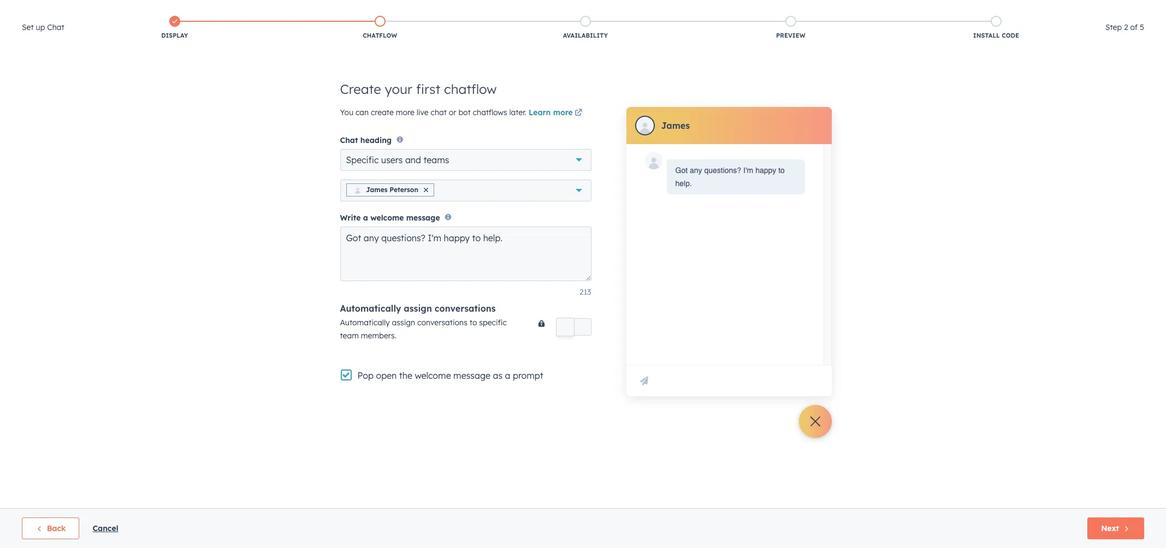 Task type: locate. For each thing, give the bounding box(es) containing it.
link opens in a new window image inside learn more link
[[575, 109, 583, 117]]

chat right up
[[47, 22, 64, 32]]

back
[[47, 524, 66, 534]]

1 vertical spatial james
[[366, 186, 388, 194]]

chat inside heading
[[47, 22, 64, 32]]

chat heading
[[340, 136, 392, 146]]

james
[[661, 120, 690, 131], [366, 186, 388, 194]]

a right the as
[[505, 370, 511, 381]]

1 link opens in a new window image from the top
[[575, 107, 583, 120]]

welcome down james peterson
[[371, 213, 404, 223]]

0 horizontal spatial james
[[366, 186, 388, 194]]

peterson
[[390, 186, 419, 194]]

1 horizontal spatial a
[[505, 370, 511, 381]]

0 horizontal spatial welcome
[[371, 213, 404, 223]]

install code list item
[[894, 14, 1099, 42]]

1 vertical spatial message
[[454, 370, 491, 381]]

213
[[580, 287, 592, 297]]

list
[[72, 14, 1099, 42]]

1 horizontal spatial to
[[779, 166, 785, 175]]

pop
[[358, 370, 374, 381]]

conversations
[[435, 303, 496, 314], [418, 318, 468, 328]]

james for james
[[661, 120, 690, 131]]

more
[[396, 108, 415, 117], [553, 108, 573, 117]]

1 vertical spatial automatically
[[340, 318, 390, 328]]

1 vertical spatial welcome
[[415, 370, 451, 381]]

chatflows
[[473, 108, 507, 117]]

or
[[449, 108, 457, 117]]

to left specific
[[470, 318, 477, 328]]

assign
[[404, 303, 432, 314], [392, 318, 415, 328]]

0 vertical spatial assign
[[404, 303, 432, 314]]

1 horizontal spatial chat
[[340, 136, 358, 146]]

close image
[[424, 188, 428, 193]]

cancel button
[[93, 522, 118, 536]]

got any questions? i'm happy to help.
[[676, 166, 785, 188]]

prompt
[[513, 370, 544, 381]]

2
[[1125, 22, 1129, 32]]

message left the as
[[454, 370, 491, 381]]

up
[[36, 22, 45, 32]]

more left live
[[396, 108, 415, 117]]

to inside automatically assign conversations automatically assign conversations to specific team members.
[[470, 318, 477, 328]]

chat
[[47, 22, 64, 32], [340, 136, 358, 146]]

first
[[416, 81, 441, 97]]

back button
[[22, 518, 79, 540]]

chat up specific
[[340, 136, 358, 146]]

welcome
[[371, 213, 404, 223], [415, 370, 451, 381]]

0 vertical spatial chat
[[47, 22, 64, 32]]

0 vertical spatial automatically
[[340, 303, 401, 314]]

to right the happy
[[779, 166, 785, 175]]

1 vertical spatial to
[[470, 318, 477, 328]]

welcome right the
[[415, 370, 451, 381]]

a right write
[[363, 213, 368, 223]]

0 vertical spatial welcome
[[371, 213, 404, 223]]

conversations left specific
[[418, 318, 468, 328]]

search image
[[1144, 28, 1151, 36]]

0 horizontal spatial a
[[363, 213, 368, 223]]

learn
[[529, 108, 551, 117]]

write
[[340, 213, 361, 223]]

0 vertical spatial to
[[779, 166, 785, 175]]

list containing display
[[72, 14, 1099, 42]]

a
[[363, 213, 368, 223], [505, 370, 511, 381]]

menu
[[889, 0, 1154, 17]]

to inside 'got any questions? i'm happy to help.'
[[779, 166, 785, 175]]

menu item
[[889, 0, 932, 17], [932, 0, 953, 17], [953, 0, 978, 17], [978, 0, 999, 17], [999, 0, 1015, 17]]

james up got
[[661, 120, 690, 131]]

message
[[406, 213, 440, 223], [454, 370, 491, 381]]

0 horizontal spatial to
[[470, 318, 477, 328]]

search button
[[1138, 23, 1157, 42]]

preview
[[777, 32, 806, 39]]

automatically
[[340, 303, 401, 314], [340, 318, 390, 328]]

link opens in a new window image
[[575, 107, 583, 120], [575, 109, 583, 117]]

display completed list item
[[72, 14, 277, 42]]

step 2 of 5
[[1106, 22, 1145, 32]]

0 horizontal spatial message
[[406, 213, 440, 223]]

you
[[340, 108, 354, 117]]

write a welcome message
[[340, 213, 440, 223]]

more right learn
[[553, 108, 573, 117]]

conversations up specific
[[435, 303, 496, 314]]

i'm
[[744, 166, 754, 175]]

set
[[22, 22, 34, 32]]

chatflow
[[444, 81, 497, 97]]

0 horizontal spatial more
[[396, 108, 415, 117]]

0 vertical spatial a
[[363, 213, 368, 223]]

specific
[[479, 318, 507, 328]]

0 vertical spatial james
[[661, 120, 690, 131]]

1 horizontal spatial more
[[553, 108, 573, 117]]

team
[[340, 331, 359, 341]]

1 horizontal spatial welcome
[[415, 370, 451, 381]]

chatflow
[[363, 32, 397, 39]]

message down close icon
[[406, 213, 440, 223]]

to
[[779, 166, 785, 175], [470, 318, 477, 328]]

1 vertical spatial chat
[[340, 136, 358, 146]]

learn more link
[[529, 107, 585, 120]]

james left peterson
[[366, 186, 388, 194]]

1 vertical spatial assign
[[392, 318, 415, 328]]

live
[[417, 108, 429, 117]]

3 menu item from the left
[[953, 0, 978, 17]]

the
[[399, 370, 413, 381]]

Search HubSpot search field
[[1013, 23, 1147, 42]]

james inside popup button
[[366, 186, 388, 194]]

0 vertical spatial conversations
[[435, 303, 496, 314]]

1 vertical spatial conversations
[[418, 318, 468, 328]]

members.
[[361, 331, 397, 341]]

0 horizontal spatial chat
[[47, 22, 64, 32]]

4 menu item from the left
[[978, 0, 999, 17]]

2 link opens in a new window image from the top
[[575, 109, 583, 117]]

1 horizontal spatial james
[[661, 120, 690, 131]]

1 horizontal spatial message
[[454, 370, 491, 381]]



Task type: vqa. For each thing, say whether or not it's contained in the screenshot.
Enter email email field
no



Task type: describe. For each thing, give the bounding box(es) containing it.
0 vertical spatial message
[[406, 213, 440, 223]]

heading
[[361, 136, 392, 146]]

set up chat heading
[[22, 21, 64, 34]]

you can create more live chat or bot chatflows later.
[[340, 108, 529, 117]]

availability
[[563, 32, 608, 39]]

1 menu item from the left
[[889, 0, 932, 17]]

2 more from the left
[[553, 108, 573, 117]]

step
[[1106, 22, 1122, 32]]

automatically assign conversations automatically assign conversations to specific team members.
[[340, 303, 507, 341]]

cancel
[[93, 524, 118, 534]]

set up chat
[[22, 22, 64, 32]]

james peterson
[[366, 186, 419, 194]]

display
[[161, 32, 188, 39]]

Write a welcome message text field
[[340, 227, 592, 281]]

got
[[676, 166, 688, 175]]

create
[[371, 108, 394, 117]]

and
[[405, 155, 421, 166]]

2 automatically from the top
[[340, 318, 390, 328]]

can
[[356, 108, 369, 117]]

install code
[[974, 32, 1020, 39]]

help.
[[676, 179, 692, 188]]

questions?
[[705, 166, 742, 175]]

create your first chatflow
[[340, 81, 497, 97]]

happy
[[756, 166, 777, 175]]

2 menu item from the left
[[932, 0, 953, 17]]

chat
[[431, 108, 447, 117]]

of
[[1131, 22, 1138, 32]]

your
[[385, 81, 413, 97]]

next button
[[1088, 518, 1145, 540]]

code
[[1002, 32, 1020, 39]]

james peterson button
[[340, 180, 592, 202]]

later.
[[510, 108, 527, 117]]

open
[[376, 370, 397, 381]]

preview list item
[[688, 14, 894, 42]]

specific users and teams button
[[340, 149, 592, 171]]

specific
[[346, 155, 379, 166]]

pop open the welcome message as a prompt
[[358, 370, 544, 381]]

install
[[974, 32, 1000, 39]]

next
[[1102, 524, 1120, 534]]

1 automatically from the top
[[340, 303, 401, 314]]

as
[[493, 370, 503, 381]]

chatflow list item
[[277, 14, 483, 42]]

learn more
[[529, 108, 573, 117]]

james for james peterson
[[366, 186, 388, 194]]

availability list item
[[483, 14, 688, 42]]

agent says: got any questions? i'm happy to help. element
[[676, 164, 796, 190]]

5
[[1140, 22, 1145, 32]]

1 vertical spatial a
[[505, 370, 511, 381]]

any
[[690, 166, 702, 175]]

specific users and teams
[[346, 155, 449, 166]]

create
[[340, 81, 381, 97]]

1 more from the left
[[396, 108, 415, 117]]

users
[[381, 155, 403, 166]]

5 menu item from the left
[[999, 0, 1015, 17]]

bot
[[459, 108, 471, 117]]

teams
[[424, 155, 449, 166]]



